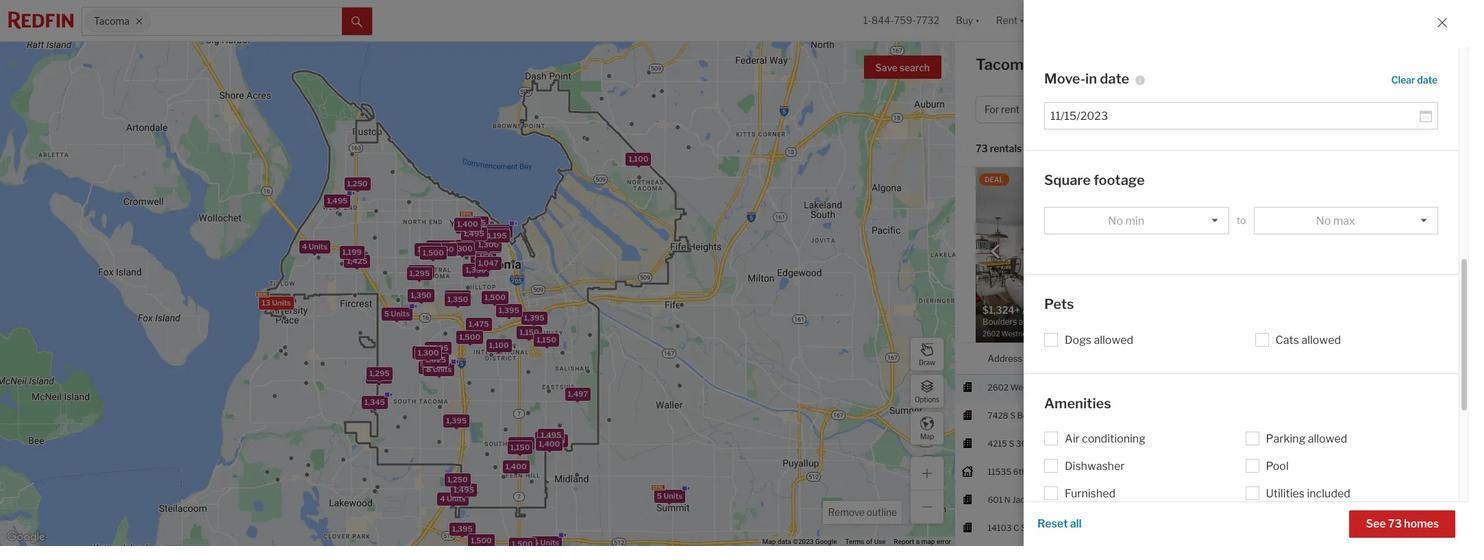 Task type: vqa. For each thing, say whether or not it's contained in the screenshot.
Spend
no



Task type: describe. For each thing, give the bounding box(es) containing it.
1,047
[[478, 258, 499, 268]]

draw button
[[910, 337, 944, 371]]

1 vertical spatial to
[[1237, 214, 1246, 226]]

cats
[[1276, 333, 1299, 346]]

©2023
[[793, 538, 814, 546]]

30th
[[1016, 438, 1035, 449]]

map for map
[[920, 432, 934, 440]]

5 inside all filters • 5 button
[[1428, 104, 1434, 115]]

• for rentals
[[1029, 144, 1032, 155]]

sort :
[[1039, 143, 1061, 154]]

1 favorite this home image from the top
[[1434, 490, 1451, 507]]

ave for 6th
[[1028, 466, 1043, 477]]

save
[[875, 62, 898, 73]]

reset all
[[1037, 517, 1082, 530]]

in
[[1086, 70, 1097, 87]]

previous button image
[[989, 244, 1003, 258]]

0 horizontal spatial 1,100
[[489, 341, 509, 350]]

address button
[[988, 343, 1022, 374]]

save search
[[875, 62, 930, 73]]

s for 7428
[[1010, 410, 1015, 420]]

2602
[[988, 382, 1009, 392]]

photos button
[[1360, 145, 1415, 165]]

table button
[[1415, 145, 1449, 167]]

westridge
[[1010, 382, 1050, 392]]

unit
[[1079, 515, 1098, 528]]

0 horizontal spatial 5 units
[[384, 309, 410, 318]]

reset
[[1037, 517, 1068, 530]]

0 horizontal spatial 4 units
[[302, 242, 328, 252]]

for rent
[[985, 104, 1020, 115]]

report
[[894, 538, 914, 546]]

tacoma for 4215 s 30th st
[[1079, 438, 1110, 449]]

see 73 homes
[[1366, 517, 1439, 530]]

washer/dryer hookups
[[1266, 515, 1383, 528]]

of
[[866, 538, 872, 546]]

up
[[1060, 104, 1073, 115]]

2 vertical spatial 5 units
[[657, 491, 683, 501]]

deal
[[985, 175, 1004, 184]]

26
[[1372, 523, 1383, 533]]

outline
[[867, 506, 897, 518]]

1,318
[[416, 348, 435, 358]]

square
[[1044, 172, 1091, 188]]

homes
[[1404, 517, 1439, 530]]

0 horizontal spatial date
[[1100, 70, 1129, 87]]

min
[[1126, 214, 1144, 227]]

1,199
[[342, 248, 362, 257]]

&
[[1140, 515, 1149, 528]]

data
[[778, 538, 791, 546]]

dogs
[[1065, 333, 1092, 346]]

amenities
[[1044, 395, 1111, 411]]

lot
[[1329, 201, 1342, 212]]

rent
[[1001, 104, 1020, 115]]

square footage
[[1044, 172, 1145, 188]]

jackson
[[1012, 494, 1043, 505]]

1 horizontal spatial 1,250
[[447, 475, 468, 485]]

2 vertical spatial —
[[1311, 494, 1319, 505]]

move-in date
[[1044, 70, 1129, 87]]

1,095
[[428, 343, 449, 353]]

st for 4215 s 30th st
[[1037, 438, 1045, 449]]

1,350 left the 1,200
[[411, 290, 432, 300]]

no for no max
[[1316, 214, 1331, 227]]

759-
[[894, 15, 916, 26]]

recommended
[[1063, 143, 1133, 154]]

no min
[[1108, 214, 1144, 227]]

photos
[[1362, 146, 1399, 159]]

7732
[[916, 15, 939, 26]]

2602 westridge ave w
[[988, 382, 1077, 392]]

• for filters
[[1423, 104, 1426, 115]]

lot size
[[1329, 201, 1360, 212]]

reset all button
[[1037, 511, 1082, 538]]

see
[[1366, 517, 1386, 530]]

days for 14 days
[[1383, 494, 1401, 505]]

1,195
[[487, 231, 507, 241]]

0 vertical spatial 1,450
[[485, 228, 506, 238]]

dogs allowed
[[1065, 333, 1133, 346]]

washer
[[1101, 515, 1138, 528]]

in-
[[1065, 515, 1079, 528]]

pets
[[1044, 296, 1074, 312]]

1,425
[[347, 256, 367, 266]]

tacoma for 601 n jackson ave
[[1079, 494, 1110, 505]]

map region
[[0, 12, 1050, 546]]

map for map data ©2023 google
[[762, 538, 776, 546]]

2 vertical spatial s
[[1031, 523, 1036, 533]]

14 days
[[1372, 494, 1401, 505]]

3
[[429, 242, 434, 251]]

tacoma rentals
[[976, 56, 1090, 73]]

8
[[426, 365, 431, 374]]

w
[[1069, 382, 1077, 392]]

allowed for cats allowed
[[1302, 333, 1341, 346]]

1 horizontal spatial 4
[[440, 494, 445, 503]]

1 for —
[[1273, 438, 1277, 449]]

4215
[[988, 438, 1007, 449]]

hookups
[[1339, 515, 1383, 528]]

1,025
[[426, 355, 446, 364]]

remove
[[828, 506, 865, 518]]

all filters • 5
[[1379, 104, 1434, 115]]

/mo
[[1181, 494, 1196, 505]]

save search button
[[864, 56, 942, 79]]

tacoma for 14103 c st s
[[1079, 523, 1110, 533]]

7428 s bell st
[[988, 410, 1042, 420]]

all
[[1070, 517, 1082, 530]]

0 vertical spatial 1,100
[[629, 154, 649, 164]]

days for 2 days
[[1295, 201, 1314, 212]]

dishwasher
[[1065, 460, 1125, 473]]

0 horizontal spatial 4
[[302, 242, 307, 252]]

table
[[1418, 146, 1446, 159]]

e
[[1045, 466, 1050, 477]]

a
[[916, 538, 920, 546]]

all filters • 5 button
[[1354, 96, 1443, 123]]



Task type: locate. For each thing, give the bounding box(es) containing it.
parking allowed
[[1266, 432, 1347, 445]]

1,295
[[465, 218, 486, 228], [479, 241, 499, 251], [458, 241, 479, 251], [409, 269, 430, 278], [369, 369, 390, 378]]

clear date button
[[1391, 67, 1438, 91]]

1 horizontal spatial 5 units
[[422, 362, 447, 372]]

• right filters
[[1423, 104, 1426, 115]]

tacoma for 7428 s bell st
[[1079, 410, 1110, 420]]

s right c
[[1031, 523, 1036, 533]]

• inside button
[[1423, 104, 1426, 115]]

favorite this home image right 26 days
[[1434, 518, 1451, 535]]

1 down 2.5
[[1273, 494, 1277, 505]]

1 for 1
[[1235, 494, 1239, 505]]

1,225
[[545, 436, 565, 445]]

1,350 up 1,095
[[447, 294, 468, 304]]

cats allowed
[[1276, 333, 1341, 346]]

73 rentals •
[[976, 143, 1032, 155]]

recommended button
[[1061, 142, 1143, 155]]

— up washer/dryer hookups
[[1311, 494, 1319, 505]]

tacoma up unit
[[1079, 494, 1110, 505]]

2 vertical spatial days
[[1384, 523, 1402, 533]]

14
[[1372, 494, 1381, 505]]

1 vertical spatial 5 units
[[422, 362, 447, 372]]

1 up pool
[[1273, 438, 1277, 449]]

0 vertical spatial —
[[1412, 201, 1420, 212]]

1 no from the left
[[1108, 214, 1123, 227]]

1 vertical spatial days
[[1383, 494, 1401, 505]]

map down options
[[920, 432, 934, 440]]

1,350 up the 1,200
[[466, 265, 486, 275]]

1,350
[[489, 226, 510, 236], [466, 265, 486, 275], [411, 290, 432, 300], [447, 294, 468, 304]]

c
[[1013, 523, 1019, 533]]

0 vertical spatial map
[[920, 432, 934, 440]]

14103
[[988, 523, 1012, 533]]

6th
[[1013, 466, 1027, 477]]

Select your move-in date text field
[[1050, 109, 1420, 122]]

units
[[436, 242, 455, 251], [309, 242, 328, 252], [272, 298, 291, 307], [391, 309, 410, 318], [428, 362, 447, 372], [433, 365, 452, 374], [664, 491, 683, 501], [447, 494, 466, 503]]

report a map error link
[[894, 538, 951, 546]]

14103 c st s
[[988, 523, 1036, 533]]

tacoma up furnished
[[1079, 466, 1110, 477]]

73 right 26
[[1388, 517, 1402, 530]]

allowed right cats
[[1302, 333, 1341, 346]]

st right bell
[[1033, 410, 1042, 420]]

0 vertical spatial favorite this home image
[[1434, 490, 1451, 507]]

1 horizontal spatial 4 units
[[440, 494, 466, 503]]

no max
[[1316, 214, 1355, 227]]

size
[[1344, 201, 1360, 212]]

0 vertical spatial s
[[1010, 410, 1015, 420]]

tacoma up for rent
[[976, 56, 1032, 73]]

0 vertical spatial 73
[[976, 143, 988, 154]]

date right in
[[1100, 70, 1129, 87]]

1 vertical spatial ave
[[1028, 466, 1043, 477]]

date right clear
[[1417, 74, 1438, 85]]

1,149
[[415, 347, 434, 357]]

furnished
[[1065, 487, 1116, 500]]

terms
[[845, 538, 864, 546]]

1 horizontal spatial 73
[[1388, 517, 1402, 530]]

days for 26 days
[[1384, 523, 1402, 533]]

1 vertical spatial favorite this home image
[[1434, 518, 1451, 535]]

x-out this home image
[[1249, 319, 1266, 335]]

included
[[1307, 487, 1351, 500]]

tacoma for 11535 6th ave e
[[1079, 466, 1110, 477]]

redfin
[[1236, 201, 1261, 212]]

favorite this home image up homes
[[1434, 490, 1451, 507]]

on
[[1223, 201, 1234, 212]]

1 horizontal spatial no
[[1316, 214, 1331, 227]]

11535
[[988, 466, 1011, 477]]

1 vertical spatial s
[[1009, 438, 1014, 449]]

1 vertical spatial 1,250
[[447, 475, 468, 485]]

for
[[985, 104, 999, 115]]

utilities included
[[1266, 487, 1351, 500]]

tacoma left remove tacoma image
[[94, 15, 129, 27]]

to inside up to $1.5k "button"
[[1075, 104, 1085, 115]]

1,450 up the 1,200
[[433, 245, 454, 254]]

rentals
[[990, 143, 1022, 154]]

0 horizontal spatial 1,450
[[433, 245, 454, 254]]

s for 4215
[[1009, 438, 1014, 449]]

1,450
[[485, 228, 506, 238], [433, 245, 454, 254]]

photo of 2602 westridge ave w, tacoma, wa 98466 image
[[976, 167, 1212, 343]]

8 units
[[426, 365, 452, 374]]

0 horizontal spatial •
[[1029, 144, 1032, 155]]

tacoma right in-
[[1079, 523, 1110, 533]]

1 vertical spatial 1,100
[[489, 341, 509, 350]]

no for no min
[[1108, 214, 1123, 227]]

0 horizontal spatial 1,250
[[347, 179, 368, 188]]

remove tacoma image
[[135, 17, 144, 25]]

1 vertical spatial 4
[[440, 494, 445, 503]]

bell
[[1017, 410, 1032, 420]]

favorite this home image
[[1434, 490, 1451, 507], [1434, 518, 1451, 535]]

1 left utilities
[[1235, 494, 1239, 505]]

map inside button
[[920, 432, 934, 440]]

0 horizontal spatial no
[[1108, 214, 1123, 227]]

ave left e
[[1028, 466, 1043, 477]]

no down the lot
[[1316, 214, 1331, 227]]

dryer
[[1151, 515, 1178, 528]]

73 inside the 73 rentals •
[[976, 143, 988, 154]]

1,300
[[478, 240, 499, 249], [452, 244, 473, 253], [471, 244, 492, 254], [418, 348, 439, 358]]

air conditioning
[[1065, 432, 1146, 445]]

submit search image
[[352, 16, 362, 27]]

0 horizontal spatial map
[[762, 538, 776, 546]]

— right "parking" at the bottom right of the page
[[1311, 438, 1319, 449]]

1 vertical spatial st
[[1037, 438, 1045, 449]]

error
[[937, 538, 951, 546]]

1
[[1273, 438, 1277, 449], [1235, 494, 1239, 505], [1273, 494, 1277, 505]]

7428
[[988, 410, 1008, 420]]

allowed right dogs
[[1094, 333, 1133, 346]]

map data ©2023 google
[[762, 538, 837, 546]]

1 vertical spatial •
[[1029, 144, 1032, 155]]

•
[[1423, 104, 1426, 115], [1029, 144, 1032, 155]]

0 vertical spatial 4
[[302, 242, 307, 252]]

0 vertical spatial days
[[1295, 201, 1314, 212]]

google
[[815, 538, 837, 546]]

sort
[[1039, 143, 1059, 154]]

1,150
[[474, 252, 493, 262], [519, 327, 539, 337], [537, 335, 556, 345], [538, 433, 557, 443], [510, 442, 530, 452]]

1,497
[[568, 389, 588, 399]]

1,200
[[447, 292, 468, 301]]

to right up
[[1075, 104, 1085, 115]]

• left sort
[[1029, 144, 1032, 155]]

washer/dryer
[[1266, 515, 1336, 528]]

0 vertical spatial 5 units
[[384, 309, 410, 318]]

s left 30th
[[1009, 438, 1014, 449]]

2 favorite this home image from the top
[[1434, 518, 1451, 535]]

allowed right "parking" at the bottom right of the page
[[1308, 432, 1347, 445]]

1 horizontal spatial •
[[1423, 104, 1426, 115]]

0 vertical spatial 1,250
[[347, 179, 368, 188]]

1 vertical spatial —
[[1311, 438, 1319, 449]]

0 vertical spatial to
[[1075, 104, 1085, 115]]

pool
[[1266, 460, 1289, 473]]

1 horizontal spatial 1,100
[[629, 154, 649, 164]]

1-844-759-7732 link
[[863, 15, 939, 26]]

tacoma up dishwasher
[[1079, 438, 1110, 449]]

None search field
[[151, 8, 342, 35]]

to down on redfin at the right top of the page
[[1237, 214, 1246, 226]]

terms of use link
[[845, 538, 886, 546]]

1 horizontal spatial map
[[920, 432, 934, 440]]

0 vertical spatial st
[[1033, 410, 1042, 420]]

st for 7428 s bell st
[[1033, 410, 1042, 420]]

map button
[[910, 411, 944, 445]]

• inside the 73 rentals •
[[1029, 144, 1032, 155]]

13 units
[[262, 298, 291, 307]]

1 vertical spatial 4 units
[[440, 494, 466, 503]]

st right 30th
[[1037, 438, 1045, 449]]

terms of use
[[845, 538, 886, 546]]

844-
[[872, 15, 894, 26]]

no left min
[[1108, 214, 1123, 227]]

up to $1.5k button
[[1051, 96, 1136, 123]]

1 vertical spatial 1,450
[[433, 245, 454, 254]]

$1.5k
[[1087, 104, 1112, 115]]

601
[[988, 494, 1003, 505]]

1-844-759-7732
[[863, 15, 939, 26]]

1 horizontal spatial to
[[1237, 214, 1246, 226]]

2 vertical spatial ave
[[1045, 494, 1060, 505]]

for rent button
[[976, 96, 1046, 123]]

2 no from the left
[[1316, 214, 1331, 227]]

1 vertical spatial map
[[762, 538, 776, 546]]

— down table button
[[1412, 201, 1420, 212]]

2 vertical spatial st
[[1021, 523, 1029, 533]]

2 horizontal spatial 5 units
[[657, 491, 683, 501]]

ave for westridge
[[1052, 382, 1067, 392]]

parking
[[1266, 432, 1306, 445]]

0 horizontal spatial 73
[[976, 143, 988, 154]]

remove outline
[[828, 506, 897, 518]]

date
[[1100, 70, 1129, 87], [1417, 74, 1438, 85]]

73 left rentals
[[976, 143, 988, 154]]

utilities
[[1266, 487, 1305, 500]]

s
[[1010, 410, 1015, 420], [1009, 438, 1014, 449], [1031, 523, 1036, 533]]

air
[[1065, 432, 1080, 445]]

1 horizontal spatial date
[[1417, 74, 1438, 85]]

s left bell
[[1010, 410, 1015, 420]]

0 vertical spatial •
[[1423, 104, 1426, 115]]

search
[[900, 62, 930, 73]]

0 vertical spatial ave
[[1052, 382, 1067, 392]]

days right 26
[[1384, 523, 1402, 533]]

google image
[[3, 528, 49, 546]]

days right 2
[[1295, 201, 1314, 212]]

1 horizontal spatial 1,450
[[485, 228, 506, 238]]

0 horizontal spatial to
[[1075, 104, 1085, 115]]

1 vertical spatial 73
[[1388, 517, 1402, 530]]

73 inside see 73 homes button
[[1388, 517, 1402, 530]]

1,450 up 1,047
[[485, 228, 506, 238]]

days right 14
[[1383, 494, 1401, 505]]

0 vertical spatial 4 units
[[302, 242, 328, 252]]

st right c
[[1021, 523, 1029, 533]]

conditioning
[[1082, 432, 1146, 445]]

allowed for dogs allowed
[[1094, 333, 1133, 346]]

$1,305+ /mo
[[1148, 494, 1196, 505]]

tacoma up air conditioning
[[1079, 410, 1110, 420]]

clear
[[1391, 74, 1415, 85]]

allowed for parking allowed
[[1308, 432, 1347, 445]]

ave up reset
[[1045, 494, 1060, 505]]

ave left w
[[1052, 382, 1067, 392]]

26 days
[[1372, 523, 1402, 533]]

date inside button
[[1417, 74, 1438, 85]]

5
[[1428, 104, 1434, 115], [384, 309, 389, 318], [422, 362, 427, 372], [657, 491, 662, 501]]

see 73 homes button
[[1350, 511, 1455, 538]]

days
[[1295, 201, 1314, 212], [1383, 494, 1401, 505], [1384, 523, 1402, 533]]

—
[[1412, 201, 1420, 212], [1311, 438, 1319, 449], [1311, 494, 1319, 505]]

1,350 up 1,047
[[489, 226, 510, 236]]

map left data
[[762, 538, 776, 546]]

address
[[988, 353, 1022, 364]]

move-
[[1044, 70, 1086, 87]]

options button
[[910, 374, 944, 408]]



